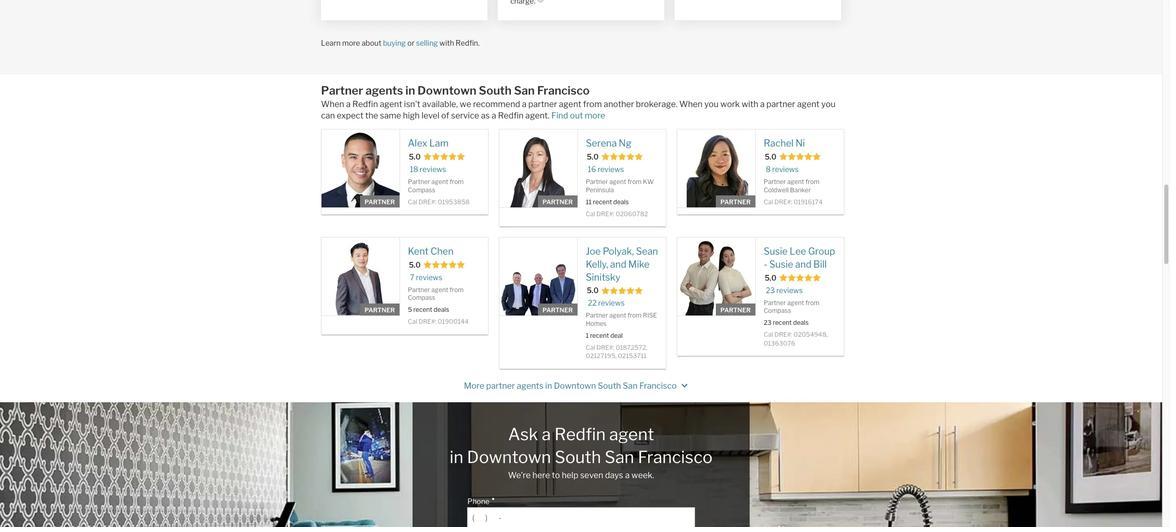 Task type: locate. For each thing, give the bounding box(es) containing it.
dre#:
[[419, 198, 436, 206], [774, 198, 792, 206], [597, 210, 614, 218], [419, 318, 436, 326], [774, 331, 792, 339], [597, 344, 614, 352]]

more partner agents in downtown south san francisco
[[464, 381, 679, 391]]

san
[[514, 84, 535, 97], [623, 381, 638, 391], [605, 447, 634, 468]]

downtown inside ask a redfin agent in downtown south san francisco we're here to help seven days a week.
[[467, 447, 551, 468]]

rating 5 out of 5 element down serena ng link
[[601, 153, 643, 163]]

service
[[451, 111, 479, 121]]

0 horizontal spatial more
[[342, 38, 360, 47]]

reviews inside 23 reviews partner agent from compass 23 recent deals
[[776, 286, 803, 295]]

cal down 11
[[586, 210, 595, 218]]

polyak,
[[603, 246, 634, 257]]

redfin up the help
[[554, 425, 606, 445]]

dre#: down "11 recent deals"
[[597, 210, 614, 218]]

susie
[[764, 246, 788, 257], [769, 259, 793, 270]]

2 vertical spatial in
[[450, 447, 463, 468]]

agent down 22 reviews link
[[609, 312, 626, 320]]

0 horizontal spatial in
[[405, 84, 415, 97]]

disclaimer image
[[538, 0, 544, 3]]

1 partner agent from from the top
[[586, 178, 643, 186]]

2 horizontal spatial deals
[[793, 319, 809, 327]]

partner right more
[[486, 381, 515, 391]]

san francisco real estate agent serena ng image
[[499, 130, 578, 208]]

more right learn
[[342, 38, 360, 47]]

susie lee group - susie and bill 5.0
[[764, 246, 835, 282]]

rating 5 out of 5 element down kent chen link
[[423, 261, 465, 271]]

you
[[704, 100, 719, 109], [821, 100, 836, 109]]

from inside when a redfin agent isn't available, we recommend a partner agent from another brokerage. when you work with a partner agent you can expect the same high level of service as a redfin agent.
[[583, 100, 602, 109]]

compass down 18 reviews link
[[408, 186, 435, 194]]

compass inside 7 reviews partner agent from compass 5 recent deals cal dre#: 01900144
[[408, 294, 435, 302]]

chen
[[431, 246, 454, 257]]

dre#: left 01900144
[[419, 318, 436, 326]]

agent down 16 reviews link
[[609, 178, 626, 186]]

0 horizontal spatial cal dre#:
[[586, 344, 616, 352]]

2 vertical spatial south
[[555, 447, 601, 468]]

2 and from the left
[[795, 259, 812, 270]]

0 vertical spatial in
[[405, 84, 415, 97]]

ask
[[508, 425, 538, 445]]

compass for kent chen
[[408, 294, 435, 302]]

about
[[362, 38, 381, 47]]

south inside ask a redfin agent in downtown south san francisco we're here to help seven days a week.
[[555, 447, 601, 468]]

partner agent from for serena ng
[[586, 178, 643, 186]]

agents up same
[[366, 84, 403, 97]]

deals up cal dre#: 02060782
[[613, 198, 629, 206]]

and down the polyak, at the right top of page
[[610, 259, 626, 270]]

kent chen 5.0
[[408, 246, 454, 269]]

rating 5 out of 5 element down rachel ni link
[[779, 153, 821, 163]]

1 vertical spatial compass
[[408, 294, 435, 302]]

1 vertical spatial 23
[[764, 319, 772, 327]]

ng
[[619, 138, 632, 149]]

from up 01953858
[[450, 178, 464, 186]]

agent.
[[525, 111, 550, 121]]

2 you from the left
[[821, 100, 836, 109]]

02054948,
[[794, 331, 828, 339]]

2 horizontal spatial partner
[[767, 100, 795, 109]]

lee
[[790, 246, 806, 257]]

from up "02054948,"
[[806, 299, 820, 307]]

reviews for rachel ni
[[772, 165, 799, 174]]

san francisco real estate agent alex lam image
[[322, 130, 400, 208]]

from inside the 8 reviews partner agent from coldwell banker cal dre#: 01916174
[[806, 178, 820, 186]]

dre#: left 01953858
[[419, 198, 436, 206]]

1 horizontal spatial with
[[742, 100, 758, 109]]

kent chen link
[[408, 246, 480, 259]]

reviews inside the 8 reviews partner agent from coldwell banker cal dre#: 01916174
[[772, 165, 799, 174]]

deals up 01900144
[[434, 306, 449, 314]]

1 horizontal spatial agents
[[517, 381, 544, 391]]

cal down coldwell
[[764, 198, 773, 206]]

5.0 up the 22
[[587, 286, 599, 295]]

1 vertical spatial partner agent from
[[586, 312, 643, 320]]

redfin up the the
[[352, 100, 378, 109]]

redfin
[[352, 100, 378, 109], [498, 111, 524, 121], [554, 425, 606, 445]]

san francisco real estate agent rachel ni image
[[677, 130, 755, 208]]

02153711
[[618, 352, 647, 360]]

2 horizontal spatial redfin
[[554, 425, 606, 445]]

deals for kent chen
[[434, 306, 449, 314]]

isn't
[[404, 100, 420, 109]]

8
[[766, 165, 771, 174]]

agents
[[366, 84, 403, 97], [517, 381, 544, 391]]

lam
[[429, 138, 449, 149]]

downtown down 02127195,
[[554, 381, 596, 391]]

rachel ni link
[[764, 137, 836, 150]]

francisco inside ask a redfin agent in downtown south san francisco we're here to help seven days a week.
[[638, 447, 713, 468]]

0 horizontal spatial deals
[[434, 306, 449, 314]]

2 partner agent from from the top
[[586, 312, 643, 320]]

0 vertical spatial agents
[[366, 84, 403, 97]]

11
[[586, 198, 592, 206]]

francisco up when a redfin agent isn't available, we recommend a partner agent from another brokerage. when you work with a partner agent you can expect the same high level of service as a redfin agent.
[[537, 84, 590, 97]]

reviews right '18'
[[420, 165, 446, 174]]

cal
[[408, 198, 417, 206], [764, 198, 773, 206], [586, 210, 595, 218], [408, 318, 417, 326], [764, 331, 773, 339], [586, 344, 595, 352]]

sinitsky
[[586, 272, 620, 283]]

agent up ni
[[797, 100, 820, 109]]

when up can
[[321, 100, 344, 109]]

downtown up we're at the left of page
[[467, 447, 551, 468]]

you up rachel ni link
[[821, 100, 836, 109]]

compass inside 23 reviews partner agent from compass 23 recent deals
[[764, 307, 791, 315]]

deals inside 23 reviews partner agent from compass 23 recent deals
[[793, 319, 809, 327]]

from up 01900144
[[450, 286, 464, 294]]

5.0 inside rachel ni 5.0
[[765, 152, 777, 161]]

can
[[321, 111, 335, 121]]

partner agent from down 22 reviews link
[[586, 312, 643, 320]]

san up days
[[605, 447, 634, 468]]

rating 5 out of 5 element for lee
[[779, 274, 821, 284]]

more right out
[[585, 111, 605, 121]]

1 vertical spatial francisco
[[639, 381, 677, 391]]

susie right - at the right of page
[[769, 259, 793, 270]]

01872572,
[[616, 344, 647, 352]]

1 horizontal spatial you
[[821, 100, 836, 109]]

rating 5 out of 5 element up "23 reviews" link
[[779, 274, 821, 284]]

5.0 up 8
[[765, 152, 777, 161]]

reviews inside 7 reviews partner agent from compass 5 recent deals cal dre#: 01900144
[[416, 273, 442, 282]]

more
[[342, 38, 360, 47], [585, 111, 605, 121]]

cal dre#: for susie lee group - susie and bill
[[764, 331, 794, 339]]

compass up 5
[[408, 294, 435, 302]]

0 vertical spatial partner agent from
[[586, 178, 643, 186]]

1 horizontal spatial when
[[679, 100, 703, 109]]

agent inside 23 reviews partner agent from compass 23 recent deals
[[787, 299, 804, 307]]

deals up "02054948,"
[[793, 319, 809, 327]]

0 vertical spatial 23
[[766, 286, 775, 295]]

7 reviews partner agent from compass 5 recent deals cal dre#: 01900144
[[408, 273, 469, 326]]

5.0 for rachel
[[765, 152, 777, 161]]

0 vertical spatial redfin
[[352, 100, 378, 109]]

2 vertical spatial deals
[[793, 319, 809, 327]]

1 horizontal spatial and
[[795, 259, 812, 270]]

redfin down recommend
[[498, 111, 524, 121]]

partner up rachel
[[767, 100, 795, 109]]

2 vertical spatial redfin
[[554, 425, 606, 445]]

agent up banker
[[787, 178, 804, 186]]

18 reviews partner agent from compass cal dre#: 01953858
[[408, 165, 470, 206]]

compass for alex lam
[[408, 186, 435, 194]]

rating 5 out of 5 element for polyak,
[[601, 286, 643, 297]]

5.0 up 7
[[409, 261, 421, 269]]

0 horizontal spatial and
[[610, 259, 626, 270]]

susie up - at the right of page
[[764, 246, 788, 257]]

0 vertical spatial compass
[[408, 186, 435, 194]]

from left kw
[[628, 178, 642, 186]]

from
[[583, 100, 602, 109], [450, 178, 464, 186], [628, 178, 642, 186], [806, 178, 820, 186], [450, 286, 464, 294], [806, 299, 820, 307], [628, 312, 642, 320]]

5.0 for kent
[[409, 261, 421, 269]]

2 vertical spatial francisco
[[638, 447, 713, 468]]

compass for susie lee group - susie and bill
[[764, 307, 791, 315]]

or
[[407, 38, 415, 47]]

partner up agent. at top
[[528, 100, 557, 109]]

1 horizontal spatial redfin
[[498, 111, 524, 121]]

group
[[808, 246, 835, 257]]

1 vertical spatial more
[[585, 111, 605, 121]]

5.0 inside alex lam 5.0
[[409, 152, 421, 161]]

02054948, 01363076
[[764, 331, 828, 347]]

san francisco real estate agent kent chen image
[[322, 238, 400, 316]]

san down 02153711
[[623, 381, 638, 391]]

1 vertical spatial susie
[[769, 259, 793, 270]]

recent
[[593, 198, 612, 206], [413, 306, 432, 314], [773, 319, 792, 327], [590, 332, 609, 340]]

and inside joe polyak, sean kelly, and mike sinitsky 5.0
[[610, 259, 626, 270]]

agent down "23 reviews" link
[[787, 299, 804, 307]]

agents up ask
[[517, 381, 544, 391]]

in
[[405, 84, 415, 97], [545, 381, 552, 391], [450, 447, 463, 468]]

serena
[[586, 138, 617, 149]]

cal inside 18 reviews partner agent from compass cal dre#: 01953858
[[408, 198, 417, 206]]

deals inside 7 reviews partner agent from compass 5 recent deals cal dre#: 01900144
[[434, 306, 449, 314]]

more
[[464, 381, 484, 391]]

a
[[346, 100, 351, 109], [522, 100, 527, 109], [760, 100, 765, 109], [492, 111, 496, 121], [542, 425, 551, 445], [625, 471, 630, 481]]

from left rise
[[628, 312, 642, 320]]

agent up same
[[380, 100, 402, 109]]

compass down "23 reviews" link
[[764, 307, 791, 315]]

0 horizontal spatial you
[[704, 100, 719, 109]]

partner
[[321, 84, 363, 97], [408, 178, 430, 186], [586, 178, 608, 186], [764, 178, 786, 186], [365, 198, 395, 206], [543, 198, 573, 206], [720, 198, 751, 206], [408, 286, 430, 294], [764, 299, 786, 307], [365, 306, 395, 314], [543, 306, 573, 314], [720, 306, 751, 314], [586, 312, 608, 320]]

reviews down susie lee group - susie and bill 5.0
[[776, 286, 803, 295]]

1 and from the left
[[610, 259, 626, 270]]

23 down - at the right of page
[[766, 286, 775, 295]]

expect
[[337, 111, 364, 121]]

23
[[766, 286, 775, 295], [764, 319, 772, 327]]

1 vertical spatial redfin
[[498, 111, 524, 121]]

18
[[410, 165, 418, 174]]

redfin for ask
[[554, 425, 606, 445]]

1 horizontal spatial deals
[[613, 198, 629, 206]]

23 reviews link
[[766, 285, 803, 295]]

francisco
[[537, 84, 590, 97], [639, 381, 677, 391], [638, 447, 713, 468]]

and down "lee"
[[795, 259, 812, 270]]

phone. required field. element
[[467, 492, 690, 508]]

learn more about buying or selling with redfin.
[[321, 38, 480, 47]]

when right brokerage.
[[679, 100, 703, 109]]

rating 5 out of 5 element
[[423, 153, 465, 163], [601, 153, 643, 163], [779, 153, 821, 163], [423, 261, 465, 271], [779, 274, 821, 284], [601, 286, 643, 297]]

downtown up available,
[[418, 84, 476, 97]]

8 reviews link
[[766, 164, 799, 174]]

1 you from the left
[[704, 100, 719, 109]]

rating 5 out of 5 element up 22 reviews
[[601, 286, 643, 297]]

0 vertical spatial south
[[479, 84, 512, 97]]

0 horizontal spatial redfin
[[352, 100, 378, 109]]

recent inside 7 reviews partner agent from compass 5 recent deals cal dre#: 01900144
[[413, 306, 432, 314]]

5.0 inside kent chen 5.0
[[409, 261, 421, 269]]

a up agent. at top
[[522, 100, 527, 109]]

agent down 7 reviews link
[[431, 286, 448, 294]]

2 vertical spatial compass
[[764, 307, 791, 315]]

rating 5 out of 5 element down alex lam link
[[423, 153, 465, 163]]

cal dre#: up 01363076
[[764, 331, 794, 339]]

agent down 18 reviews link
[[431, 178, 448, 186]]

cal dre#: up 02127195,
[[586, 344, 616, 352]]

from inside 18 reviews partner agent from compass cal dre#: 01953858
[[450, 178, 464, 186]]

sean
[[636, 246, 658, 257]]

1 recent deal
[[586, 332, 623, 340]]

22 reviews link
[[588, 298, 625, 308]]

south up recommend
[[479, 84, 512, 97]]

reviews right 7
[[416, 273, 442, 282]]

south up the help
[[555, 447, 601, 468]]

cal dre#:
[[764, 331, 794, 339], [586, 344, 616, 352]]

another
[[604, 100, 634, 109]]

you left work
[[704, 100, 719, 109]]

kw peninsula
[[586, 178, 654, 194]]

agent up out
[[559, 100, 581, 109]]

reviews
[[420, 165, 446, 174], [598, 165, 624, 174], [772, 165, 799, 174], [416, 273, 442, 282], [776, 286, 803, 295], [598, 299, 625, 308]]

cal down 5
[[408, 318, 417, 326]]

0 horizontal spatial when
[[321, 100, 344, 109]]

reviews inside 18 reviews partner agent from compass cal dre#: 01953858
[[420, 165, 446, 174]]

when
[[321, 100, 344, 109], [679, 100, 703, 109]]

deals for susie lee group - susie and bill
[[793, 319, 809, 327]]

joe polyak, sean kelly, and mike sinitsky 5.0
[[586, 246, 658, 295]]

from inside 23 reviews partner agent from compass 23 recent deals
[[806, 299, 820, 307]]

recent right 5
[[413, 306, 432, 314]]

dre#: inside the 8 reviews partner agent from coldwell banker cal dre#: 01916174
[[774, 198, 792, 206]]

partner agent from down 16 reviews link
[[586, 178, 643, 186]]

0 vertical spatial with
[[440, 38, 454, 47]]

with inside when a redfin agent isn't available, we recommend a partner agent from another brokerage. when you work with a partner agent you can expect the same high level of service as a redfin agent.
[[742, 100, 758, 109]]

reviews right the 22
[[598, 299, 625, 308]]

agent inside 7 reviews partner agent from compass 5 recent deals cal dre#: 01900144
[[431, 286, 448, 294]]

with right selling
[[440, 38, 454, 47]]

1 vertical spatial cal dre#:
[[586, 344, 616, 352]]

redfin inside ask a redfin agent in downtown south san francisco we're here to help seven days a week.
[[554, 425, 606, 445]]

and
[[610, 259, 626, 270], [795, 259, 812, 270]]

1 vertical spatial in
[[545, 381, 552, 391]]

23 up 01363076
[[764, 319, 772, 327]]

1 vertical spatial deals
[[434, 306, 449, 314]]

-
[[764, 259, 767, 270]]

san up agent. at top
[[514, 84, 535, 97]]

1 vertical spatial san
[[623, 381, 638, 391]]

dre#: down coldwell
[[774, 198, 792, 206]]

joe polyak, sean kelly, and mike sinitsky link
[[586, 246, 658, 284]]

2 vertical spatial san
[[605, 447, 634, 468]]

banker
[[790, 186, 811, 194]]

1 when from the left
[[321, 100, 344, 109]]

5.0 for serena
[[587, 152, 599, 161]]

16
[[588, 165, 596, 174]]

1 horizontal spatial cal dre#:
[[764, 331, 794, 339]]

16 reviews
[[588, 165, 624, 174]]

0 vertical spatial cal dre#:
[[764, 331, 794, 339]]

cal down '18'
[[408, 198, 417, 206]]

compass inside 18 reviews partner agent from compass cal dre#: 01953858
[[408, 186, 435, 194]]

from up banker
[[806, 178, 820, 186]]

partner inside the 8 reviews partner agent from coldwell banker cal dre#: 01916174
[[764, 178, 786, 186]]

01900144
[[438, 318, 469, 326]]

2 horizontal spatial in
[[545, 381, 552, 391]]

francisco up week.
[[638, 447, 713, 468]]

5.0 up 16
[[587, 152, 599, 161]]

5.0 inside susie lee group - susie and bill 5.0
[[765, 273, 777, 282]]

0 horizontal spatial agents
[[366, 84, 403, 97]]

1 horizontal spatial in
[[450, 447, 463, 468]]

2 vertical spatial downtown
[[467, 447, 551, 468]]

partner
[[528, 100, 557, 109], [767, 100, 795, 109], [486, 381, 515, 391]]

francisco down 02153711
[[639, 381, 677, 391]]

with right work
[[742, 100, 758, 109]]

cal dre#: for joe polyak, sean kelly, and mike sinitsky
[[586, 344, 616, 352]]

partner inside 18 reviews partner agent from compass cal dre#: 01953858
[[408, 178, 430, 186]]

kent
[[408, 246, 429, 257]]

recent up 01363076
[[773, 319, 792, 327]]

5.0 up '18'
[[409, 152, 421, 161]]

reviews right 8
[[772, 165, 799, 174]]

level
[[422, 111, 439, 121]]

from up find out more
[[583, 100, 602, 109]]

reviews up kw peninsula
[[598, 165, 624, 174]]

5.0 down - at the right of page
[[765, 273, 777, 282]]

south down 02127195,
[[598, 381, 621, 391]]

1 horizontal spatial more
[[585, 111, 605, 121]]

5.0 inside serena ng 5.0
[[587, 152, 599, 161]]

1 vertical spatial with
[[742, 100, 758, 109]]



Task type: vqa. For each thing, say whether or not it's contained in the screenshot.
the top 23
yes



Task type: describe. For each thing, give the bounding box(es) containing it.
mike
[[628, 259, 650, 270]]

reviews for alex lam
[[420, 165, 446, 174]]

san francisco real estate agent susie lee group - susie and bill image
[[677, 238, 755, 316]]

0 vertical spatial more
[[342, 38, 360, 47]]

0 vertical spatial susie
[[764, 246, 788, 257]]

dre#: inside 7 reviews partner agent from compass 5 recent deals cal dre#: 01900144
[[419, 318, 436, 326]]

kelly,
[[586, 259, 608, 270]]

7
[[410, 273, 414, 282]]

1
[[586, 332, 589, 340]]

rachel ni 5.0
[[764, 138, 805, 161]]

find
[[551, 111, 568, 121]]

available,
[[422, 100, 458, 109]]

alex lam link
[[408, 137, 480, 150]]

recent inside 23 reviews partner agent from compass 23 recent deals
[[773, 319, 792, 327]]

susie lee group - susie and bill link
[[764, 246, 836, 271]]

partner inside 7 reviews partner agent from compass 5 recent deals cal dre#: 01900144
[[408, 286, 430, 294]]

rise
[[643, 312, 657, 320]]

reviews for kent chen
[[416, 273, 442, 282]]

rating 5 out of 5 element for ni
[[779, 153, 821, 163]]

cal up 01363076
[[764, 331, 773, 339]]

1 vertical spatial agents
[[517, 381, 544, 391]]

reviews inside 22 reviews link
[[598, 299, 625, 308]]

partner inside 23 reviews partner agent from compass 23 recent deals
[[764, 299, 786, 307]]

in inside ask a redfin agent in downtown south san francisco we're here to help seven days a week.
[[450, 447, 463, 468]]

a right work
[[760, 100, 765, 109]]

we
[[460, 100, 471, 109]]

selling link
[[416, 38, 438, 47]]

22 reviews
[[588, 299, 625, 308]]

18 reviews link
[[410, 164, 446, 174]]

recommend
[[473, 100, 520, 109]]

the
[[365, 111, 378, 121]]

23 reviews partner agent from compass 23 recent deals
[[764, 286, 820, 327]]

san francisco real estate agent joe polyak, sean kelly, and mike sinitsky image
[[499, 238, 578, 316]]

agent inside the 8 reviews partner agent from coldwell banker cal dre#: 01916174
[[787, 178, 804, 186]]

a right ask
[[542, 425, 551, 445]]

and inside susie lee group - susie and bill 5.0
[[795, 259, 812, 270]]

of
[[441, 111, 449, 121]]

02127195,
[[586, 352, 617, 360]]

a up expect on the left of the page
[[346, 100, 351, 109]]

agent inside ask a redfin agent in downtown south san francisco we're here to help seven days a week.
[[609, 425, 654, 445]]

buying link
[[383, 38, 406, 47]]

from inside 7 reviews partner agent from compass 5 recent deals cal dre#: 01900144
[[450, 286, 464, 294]]

to
[[552, 471, 560, 481]]

same
[[380, 111, 401, 121]]

0 vertical spatial francisco
[[537, 84, 590, 97]]

22
[[588, 299, 597, 308]]

seven
[[580, 471, 603, 481]]

days
[[605, 471, 623, 481]]

0 vertical spatial downtown
[[418, 84, 476, 97]]

agent inside 18 reviews partner agent from compass cal dre#: 01953858
[[431, 178, 448, 186]]

cal inside the 8 reviews partner agent from coldwell banker cal dre#: 01916174
[[764, 198, 773, 206]]

reviews for susie lee group - susie and bill
[[776, 286, 803, 295]]

ni
[[796, 138, 805, 149]]

Phone telephone field
[[472, 514, 690, 523]]

0 vertical spatial deals
[[613, 198, 629, 206]]

phone
[[467, 497, 490, 506]]

learn
[[321, 38, 341, 47]]

serena ng 5.0
[[586, 138, 632, 161]]

a right days
[[625, 471, 630, 481]]

homes
[[586, 320, 607, 328]]

5.0 for alex
[[409, 152, 421, 161]]

0 horizontal spatial partner
[[486, 381, 515, 391]]

alex lam 5.0
[[408, 138, 449, 161]]

2 when from the left
[[679, 100, 703, 109]]

selling
[[416, 38, 438, 47]]

coldwell
[[764, 186, 789, 194]]

dre#: up 01363076
[[774, 331, 792, 339]]

rating 5 out of 5 element for chen
[[423, 261, 465, 271]]

dre#: inside 18 reviews partner agent from compass cal dre#: 01953858
[[419, 198, 436, 206]]

here
[[532, 471, 550, 481]]

out
[[570, 111, 583, 121]]

02060782
[[616, 210, 648, 218]]

rise homes
[[586, 312, 657, 328]]

brokerage.
[[636, 100, 678, 109]]

5
[[408, 306, 412, 314]]

peninsula
[[586, 186, 614, 194]]

01953858
[[438, 198, 470, 206]]

serena ng link
[[586, 137, 658, 150]]

joe
[[586, 246, 601, 257]]

week.
[[631, 471, 654, 481]]

ask a redfin agent in downtown south san francisco we're here to help seven days a week.
[[450, 425, 713, 481]]

high
[[403, 111, 420, 121]]

1 vertical spatial south
[[598, 381, 621, 391]]

8 reviews partner agent from coldwell banker cal dre#: 01916174
[[764, 165, 823, 206]]

7 reviews link
[[410, 273, 442, 283]]

rating 5 out of 5 element for ng
[[601, 153, 643, 163]]

0 vertical spatial san
[[514, 84, 535, 97]]

5.0 inside joe polyak, sean kelly, and mike sinitsky 5.0
[[587, 286, 599, 295]]

partner agent from for joe polyak, sean kelly, and mike sinitsky
[[586, 312, 643, 320]]

01363076
[[764, 340, 795, 347]]

we're
[[508, 471, 531, 481]]

when a redfin agent isn't available, we recommend a partner agent from another brokerage. when you work with a partner agent you can expect the same high level of service as a redfin agent.
[[321, 100, 836, 121]]

deal
[[610, 332, 623, 340]]

find out more
[[551, 111, 605, 121]]

11 recent deals
[[586, 198, 629, 206]]

san inside ask a redfin agent in downtown south san francisco we're here to help seven days a week.
[[605, 447, 634, 468]]

partner agents in downtown south san francisco
[[321, 84, 590, 97]]

cal inside 7 reviews partner agent from compass 5 recent deals cal dre#: 01900144
[[408, 318, 417, 326]]

help
[[562, 471, 578, 481]]

recent down peninsula
[[593, 198, 612, 206]]

cal down the 1
[[586, 344, 595, 352]]

cal dre#: 02060782
[[586, 210, 648, 218]]

redfin for when
[[352, 100, 378, 109]]

bill
[[814, 259, 827, 270]]

find out more link
[[551, 111, 605, 121]]

buying
[[383, 38, 406, 47]]

a right as
[[492, 111, 496, 121]]

1 vertical spatial downtown
[[554, 381, 596, 391]]

dre#: up 02127195,
[[597, 344, 614, 352]]

rating 5 out of 5 element for lam
[[423, 153, 465, 163]]

01916174
[[794, 198, 823, 206]]

work
[[720, 100, 740, 109]]

1 horizontal spatial partner
[[528, 100, 557, 109]]

recent right the 1
[[590, 332, 609, 340]]

as
[[481, 111, 490, 121]]

redfin.
[[456, 38, 480, 47]]

reviews inside 16 reviews link
[[598, 165, 624, 174]]

0 horizontal spatial with
[[440, 38, 454, 47]]



